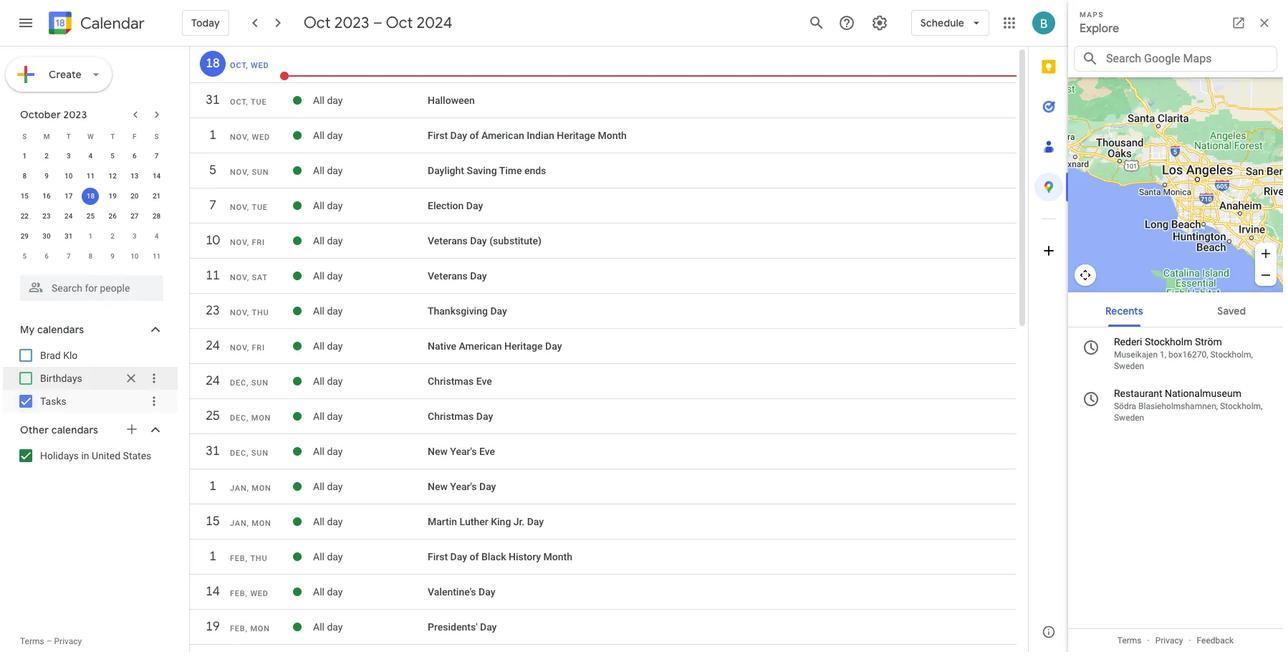 Task type: vqa. For each thing, say whether or not it's contained in the screenshot.


Task type: locate. For each thing, give the bounding box(es) containing it.
2 24 link from the top
[[200, 368, 226, 394]]

row containing 15
[[14, 186, 168, 206]]

martin luther king jr. day button
[[428, 516, 544, 528]]

25 inside row
[[87, 212, 95, 220]]

christmas day button
[[428, 411, 493, 422]]

2 vertical spatial 10
[[131, 252, 139, 260]]

2023 for october
[[63, 108, 87, 121]]

9 all from the top
[[313, 376, 325, 387]]

–
[[373, 13, 383, 33], [46, 637, 52, 647]]

wed for 14
[[250, 589, 269, 599]]

main drawer image
[[17, 14, 34, 32]]

1 row up 5 row at the top of page
[[190, 123, 1017, 156]]

nov , fri down nov , thu
[[230, 343, 265, 353]]

10 all day cell from the top
[[313, 405, 428, 428]]

0 horizontal spatial 5
[[23, 252, 27, 260]]

fri up "sat"
[[252, 238, 265, 247]]

23 inside row
[[205, 303, 219, 319]]

4 row from the top
[[14, 186, 168, 206]]

all inside 25 row
[[313, 411, 325, 422]]

nov , fri for 10
[[230, 238, 265, 247]]

3 all day from the top
[[313, 165, 343, 176]]

6 down the 30 element
[[45, 252, 49, 260]]

month
[[598, 130, 627, 141], [544, 551, 573, 563]]

oct 2023 – oct 2024
[[304, 13, 453, 33]]

0 vertical spatial thu
[[252, 308, 269, 318]]

nov , fri inside the 10 row
[[230, 238, 265, 247]]

t
[[66, 132, 71, 140], [110, 132, 115, 140]]

23
[[43, 212, 51, 220], [205, 303, 219, 319]]

all inside '14' row
[[313, 586, 325, 598]]

1 jan , mon from the top
[[230, 484, 272, 493]]

all day cell inside 15 row
[[313, 510, 428, 533]]

6 all from the top
[[313, 270, 325, 282]]

november 7 element
[[60, 248, 77, 265]]

day down veterans day (substitute)
[[470, 270, 487, 282]]

10 day from the top
[[327, 411, 343, 422]]

all inside 15 row
[[313, 516, 325, 528]]

1 link up 14 link at left
[[200, 544, 226, 570]]

1 horizontal spatial s
[[155, 132, 159, 140]]

2 fri from the top
[[252, 343, 265, 353]]

1 vertical spatial month
[[544, 551, 573, 563]]

dec right 25 link
[[230, 414, 247, 423]]

birthdays list item
[[3, 367, 178, 390]]

1 horizontal spatial 2
[[111, 232, 115, 240]]

7 row
[[190, 193, 1017, 226]]

nov for 7
[[230, 203, 247, 212]]

, inside 11 row
[[247, 273, 249, 282]]

all for christmas day
[[313, 411, 325, 422]]

0 vertical spatial 8
[[23, 172, 27, 180]]

day right the "presidents'" in the left of the page
[[480, 622, 497, 633]]

4
[[89, 152, 93, 160], [155, 232, 159, 240]]

14 row
[[190, 579, 1017, 612]]

, for martin luther king jr. day
[[247, 519, 249, 528]]

all day for christmas eve
[[313, 376, 343, 387]]

all for martin luther king jr. day
[[313, 516, 325, 528]]

1 fri from the top
[[252, 238, 265, 247]]

31 row
[[190, 87, 1017, 120], [190, 439, 1017, 472]]

15 link
[[200, 509, 226, 535]]

2 down 'm'
[[45, 152, 49, 160]]

first day of american indian heritage month
[[428, 130, 627, 141]]

all inside the 10 row
[[313, 235, 325, 247]]

eve inside 24 row
[[477, 376, 492, 387]]

christmas inside 25 row
[[428, 411, 474, 422]]

19 down 14 link at left
[[205, 619, 219, 635]]

oct for oct , wed
[[230, 61, 246, 70]]

christmas down native
[[428, 376, 474, 387]]

day inside 25 row
[[327, 411, 343, 422]]

wed inside 18 row group
[[251, 61, 269, 70]]

november 5 element
[[16, 248, 33, 265]]

1 31 row from the top
[[190, 87, 1017, 120]]

31 link
[[200, 87, 226, 113], [200, 439, 226, 465]]

1 horizontal spatial 4
[[155, 232, 159, 240]]

calendar heading
[[77, 13, 145, 33]]

0 horizontal spatial 7
[[67, 252, 71, 260]]

november 10 element
[[126, 248, 143, 265]]

wed
[[251, 61, 269, 70], [252, 133, 270, 142], [250, 589, 269, 599]]

1 vertical spatial –
[[46, 637, 52, 647]]

nov , fri right 10 link
[[230, 238, 265, 247]]

28 element
[[148, 208, 165, 225]]

0 vertical spatial jan
[[230, 484, 247, 493]]

5 all from the top
[[313, 235, 325, 247]]

19 link
[[200, 614, 226, 640]]

– right terms link
[[46, 637, 52, 647]]

3
[[67, 152, 71, 160], [133, 232, 137, 240]]

11 all day from the top
[[313, 446, 343, 457]]

new for 31
[[428, 446, 448, 457]]

6 nov from the top
[[230, 308, 247, 318]]

0 horizontal spatial 18
[[87, 192, 95, 200]]

wed for 1
[[252, 133, 270, 142]]

all day cell inside 19 row
[[313, 616, 428, 639]]

feb inside 19 row
[[230, 624, 246, 634]]

feb inside 1 row
[[230, 554, 246, 563]]

martin
[[428, 516, 457, 528]]

1 horizontal spatial 7
[[155, 152, 159, 160]]

0 horizontal spatial 14
[[153, 172, 161, 180]]

black
[[482, 551, 506, 563]]

10 down november 3 element
[[131, 252, 139, 260]]

2 vertical spatial 11
[[205, 267, 219, 284]]

1 vertical spatial 9
[[111, 252, 115, 260]]

5 all day from the top
[[313, 235, 343, 247]]

31 row down 25 row
[[190, 439, 1017, 472]]

0 vertical spatial jan , mon
[[230, 484, 272, 493]]

dec , sun
[[230, 379, 269, 388], [230, 449, 269, 458]]

9 down "november 2" element
[[111, 252, 115, 260]]

first for first day of black history month
[[428, 551, 448, 563]]

5 down 29 element
[[23, 252, 27, 260]]

3 nov from the top
[[230, 203, 247, 212]]

all day
[[313, 95, 343, 106], [313, 130, 343, 141], [313, 165, 343, 176], [313, 200, 343, 211], [313, 235, 343, 247], [313, 270, 343, 282], [313, 305, 343, 317], [313, 341, 343, 352], [313, 376, 343, 387], [313, 411, 343, 422], [313, 446, 343, 457], [313, 481, 343, 492], [313, 516, 343, 528], [313, 551, 343, 563], [313, 586, 343, 598], [313, 622, 343, 633]]

saving
[[467, 165, 497, 176]]

day for veterans day (substitute)
[[327, 235, 343, 247]]

0 vertical spatial 1 row
[[190, 123, 1017, 156]]

nov down oct , tue
[[230, 133, 247, 142]]

1 vertical spatial 24
[[205, 338, 219, 354]]

12 all day cell from the top
[[313, 475, 428, 498]]

7
[[155, 152, 159, 160], [209, 197, 216, 214], [67, 252, 71, 260]]

of up saving
[[470, 130, 479, 141]]

13 element
[[126, 168, 143, 185]]

row containing 1
[[14, 146, 168, 166]]

first day of black history month button
[[428, 551, 573, 563]]

nov inside 11 row
[[230, 273, 247, 282]]

0 vertical spatial 25
[[87, 212, 95, 220]]

s left 'm'
[[22, 132, 27, 140]]

1 horizontal spatial 11
[[153, 252, 161, 260]]

time
[[499, 165, 522, 176]]

15 all from the top
[[313, 586, 325, 598]]

my calendars button
[[3, 318, 178, 341]]

1 vertical spatial jan
[[230, 519, 247, 528]]

9 up 16
[[45, 172, 49, 180]]

11 all day cell from the top
[[313, 440, 428, 463]]

all day cell for valentine's day
[[313, 581, 428, 604]]

1 vertical spatial 7
[[209, 197, 216, 214]]

king
[[491, 516, 511, 528]]

nov , fri inside 24 row
[[230, 343, 265, 353]]

1 s from the left
[[22, 132, 27, 140]]

tab list
[[1029, 47, 1070, 612]]

31 link for halloween
[[200, 87, 226, 113]]

1 down 15 link
[[209, 548, 216, 565]]

15 day from the top
[[327, 586, 343, 598]]

calendar element
[[46, 9, 145, 40]]

1 horizontal spatial 15
[[205, 513, 219, 530]]

0 horizontal spatial 4
[[89, 152, 93, 160]]

28
[[153, 212, 161, 220]]

18 left oct , wed
[[205, 55, 219, 72]]

dec
[[230, 379, 247, 388], [230, 414, 247, 423], [230, 449, 247, 458]]

day inside 5 row
[[327, 165, 343, 176]]

all inside 7 row
[[313, 200, 325, 211]]

, for native american heritage day
[[247, 343, 249, 353]]

22 element
[[16, 208, 33, 225]]

13 day from the top
[[327, 516, 343, 528]]

nov right 10 link
[[230, 238, 247, 247]]

new up "martin"
[[428, 481, 448, 492]]

31 row down 18 row group
[[190, 87, 1017, 120]]

0 vertical spatial 1 link
[[200, 123, 226, 148]]

sun up dec , mon at the left of the page
[[251, 379, 269, 388]]

feb inside '14' row
[[230, 589, 246, 599]]

5 for 5 link
[[209, 162, 216, 179]]

6 inside november 6 element
[[45, 252, 49, 260]]

25
[[87, 212, 95, 220], [205, 408, 219, 424]]

24 element
[[60, 208, 77, 225]]

, for veterans day (substitute)
[[247, 238, 249, 247]]

11 day from the top
[[327, 446, 343, 457]]

election day button
[[428, 200, 483, 211]]

3 row from the top
[[14, 166, 168, 186]]

18 down 11 element
[[87, 192, 95, 200]]

1 vertical spatial veterans
[[428, 270, 468, 282]]

0 vertical spatial –
[[373, 13, 383, 33]]

1 link for new year's day
[[200, 474, 226, 500]]

2 new from the top
[[428, 481, 448, 492]]

1 horizontal spatial 19
[[205, 619, 219, 635]]

t left the w
[[66, 132, 71, 140]]

christmas for 25
[[428, 411, 474, 422]]

27
[[131, 212, 139, 220]]

7 link
[[200, 193, 226, 219]]

1 dec , sun from the top
[[230, 379, 269, 388]]

mon right 25 link
[[251, 414, 271, 423]]

dec inside 25 row
[[230, 414, 247, 423]]

14 up the 21
[[153, 172, 161, 180]]

13 all day from the top
[[313, 516, 343, 528]]

sun
[[252, 168, 269, 177], [251, 379, 269, 388], [251, 449, 269, 458]]

november 2 element
[[104, 228, 121, 245]]

14 up 19 link
[[205, 584, 219, 600]]

christmas
[[428, 376, 474, 387], [428, 411, 474, 422]]

18 cell
[[80, 186, 102, 206]]

14 for 14 link at left
[[205, 584, 219, 600]]

0 horizontal spatial –
[[46, 637, 52, 647]]

, for first day of black history month
[[246, 554, 248, 563]]

christmas for 24
[[428, 376, 474, 387]]

0 vertical spatial new
[[428, 446, 448, 457]]

1 vertical spatial 2023
[[63, 108, 87, 121]]

31 link left oct , tue
[[200, 87, 226, 113]]

heritage inside 24 row
[[505, 341, 543, 352]]

14 day from the top
[[327, 551, 343, 563]]

0 vertical spatial 2
[[45, 152, 49, 160]]

all day inside the 10 row
[[313, 235, 343, 247]]

0 vertical spatial eve
[[477, 376, 492, 387]]

day inside 23 row
[[491, 305, 507, 317]]

oct
[[304, 13, 331, 33], [386, 13, 413, 33], [230, 61, 246, 70], [230, 97, 246, 107]]

all day for new year's day
[[313, 481, 343, 492]]

0 vertical spatial calendars
[[37, 323, 84, 336]]

25 down 18, today element
[[87, 212, 95, 220]]

my calendars list
[[3, 344, 178, 413]]

13 all day cell from the top
[[313, 510, 428, 533]]

month up 5 row at the top of page
[[598, 130, 627, 141]]

all day cell for presidents' day
[[313, 616, 428, 639]]

1 veterans from the top
[[428, 235, 468, 247]]

mon inside 15 row
[[252, 519, 272, 528]]

jr.
[[514, 516, 525, 528]]

31
[[205, 92, 219, 108], [65, 232, 73, 240], [205, 443, 219, 460]]

2 31 link from the top
[[200, 439, 226, 465]]

2 dec , sun from the top
[[230, 449, 269, 458]]

3 up 10 element
[[67, 152, 71, 160]]

1 vertical spatial 24 row
[[190, 368, 1017, 401]]

jan , mon inside 1 row
[[230, 484, 272, 493]]

all for thanksgiving day
[[313, 305, 325, 317]]

nov for 24
[[230, 343, 247, 353]]

day inside 11 row
[[327, 270, 343, 282]]

2 all from the top
[[313, 130, 325, 141]]

5
[[111, 152, 115, 160], [209, 162, 216, 179], [23, 252, 27, 260]]

10 element
[[60, 168, 77, 185]]

heritage right indian
[[557, 130, 596, 141]]

row
[[14, 126, 168, 146], [14, 146, 168, 166], [14, 166, 168, 186], [14, 186, 168, 206], [14, 206, 168, 227], [14, 227, 168, 247], [14, 247, 168, 267]]

terms
[[20, 637, 44, 647]]

thu inside 23 row
[[252, 308, 269, 318]]

0 horizontal spatial 10
[[65, 172, 73, 180]]

all day for daylight saving time ends
[[313, 165, 343, 176]]

0 horizontal spatial heritage
[[505, 341, 543, 352]]

19 for 19 element
[[109, 192, 117, 200]]

tab list inside "side panel" section
[[1029, 47, 1070, 612]]

5 all day cell from the top
[[313, 229, 428, 252]]

2 all day cell from the top
[[313, 124, 428, 147]]

new inside 1 row
[[428, 481, 448, 492]]

1 vertical spatial 25
[[205, 408, 219, 424]]

holidays in united states
[[40, 450, 151, 462]]

row group
[[14, 146, 168, 267]]

, inside 5 row
[[247, 168, 249, 177]]

10 all from the top
[[313, 411, 325, 422]]

all day cell for christmas eve
[[313, 370, 428, 393]]

sun inside 5 row
[[252, 168, 269, 177]]

1 vertical spatial 14
[[205, 584, 219, 600]]

1 row up 15 row
[[190, 474, 1017, 507]]

24 row
[[190, 333, 1017, 366], [190, 368, 1017, 401]]

21 element
[[148, 188, 165, 205]]

1 horizontal spatial 18
[[205, 55, 219, 72]]

None search field
[[0, 270, 178, 301]]

0 horizontal spatial 25
[[87, 212, 95, 220]]

6 all day cell from the top
[[313, 265, 428, 287]]

mon down feb , wed
[[250, 624, 270, 634]]

2 31 row from the top
[[190, 439, 1017, 472]]

new year's day
[[428, 481, 496, 492]]

1 all day from the top
[[313, 95, 343, 106]]

wed inside '14' row
[[250, 589, 269, 599]]

7 all from the top
[[313, 305, 325, 317]]

feb
[[230, 554, 246, 563], [230, 589, 246, 599], [230, 624, 246, 634]]

heritage down thanksgiving day
[[505, 341, 543, 352]]

6 row from the top
[[14, 227, 168, 247]]

, for new year's eve
[[247, 449, 249, 458]]

6 down f
[[133, 152, 137, 160]]

6 all day from the top
[[313, 270, 343, 282]]

american down thanksgiving day
[[459, 341, 502, 352]]

0 vertical spatial 31
[[205, 92, 219, 108]]

cell
[[190, 651, 286, 652]]

day for veterans day (substitute)
[[470, 235, 487, 247]]

25 row
[[190, 404, 1017, 437]]

24 link
[[200, 333, 226, 359], [200, 368, 226, 394]]

1 vertical spatial 8
[[89, 252, 93, 260]]

,
[[246, 61, 248, 70], [246, 97, 248, 107], [247, 133, 249, 142], [247, 168, 249, 177], [247, 203, 249, 212], [247, 238, 249, 247], [247, 273, 249, 282], [247, 308, 249, 318], [247, 343, 249, 353], [247, 379, 249, 388], [247, 414, 249, 423], [247, 449, 249, 458], [247, 484, 249, 493], [247, 519, 249, 528], [246, 554, 248, 563], [246, 589, 248, 599], [246, 624, 248, 634]]

– left 2024
[[373, 13, 383, 33]]

settings menu image
[[871, 14, 889, 32]]

15 element
[[16, 188, 33, 205]]

, inside '14' row
[[246, 589, 248, 599]]

american up time
[[482, 130, 525, 141]]

1 day from the top
[[327, 95, 343, 106]]

day down 23 row
[[546, 341, 562, 352]]

1 new from the top
[[428, 446, 448, 457]]

day inside 11 row
[[470, 270, 487, 282]]

all for new year's day
[[313, 481, 325, 492]]

2 vertical spatial 31
[[205, 443, 219, 460]]

24 down "17" "element"
[[65, 212, 73, 220]]

november 9 element
[[104, 248, 121, 265]]

14 inside row
[[205, 584, 219, 600]]

thu for 23
[[252, 308, 269, 318]]

2 year's from the top
[[450, 481, 477, 492]]

november 3 element
[[126, 228, 143, 245]]

veterans down election
[[428, 235, 468, 247]]

1 vertical spatial american
[[459, 341, 502, 352]]

0 vertical spatial 15
[[21, 192, 29, 200]]

new down christmas day button
[[428, 446, 448, 457]]

halloween
[[428, 95, 475, 106]]

day for martin luther king jr. day
[[327, 516, 343, 528]]

thu up feb , wed
[[250, 554, 268, 563]]

1 up 5 link
[[209, 127, 216, 143]]

calendars up 'brad klo'
[[37, 323, 84, 336]]

14 element
[[148, 168, 165, 185]]

grid containing 18
[[190, 47, 1017, 652]]

0 vertical spatial 11
[[87, 172, 95, 180]]

2 dec from the top
[[230, 414, 247, 423]]

dec inside 24 row
[[230, 379, 247, 388]]

19 inside row group
[[109, 192, 117, 200]]

26 element
[[104, 208, 121, 225]]

nov down nov , thu
[[230, 343, 247, 353]]

first
[[428, 130, 448, 141], [428, 551, 448, 563]]

valentine's day
[[428, 586, 496, 598]]

all day inside 11 row
[[313, 270, 343, 282]]

all for first day of black history month
[[313, 551, 325, 563]]

2023
[[335, 13, 370, 33], [63, 108, 87, 121]]

schedule
[[921, 16, 965, 29]]

eve
[[477, 376, 492, 387], [480, 446, 495, 457]]

of left "black" on the left of the page
[[470, 551, 479, 563]]

0 horizontal spatial 8
[[23, 172, 27, 180]]

12
[[109, 172, 117, 180]]

presidents'
[[428, 622, 478, 633]]

all day for veterans day
[[313, 270, 343, 282]]

tue down nov , sun
[[252, 203, 268, 212]]

7 nov from the top
[[230, 343, 247, 353]]

10 down 7 'link'
[[205, 232, 219, 249]]

0 vertical spatial 31 link
[[200, 87, 226, 113]]

11 down november 4 element
[[153, 252, 161, 260]]

all day inside '14' row
[[313, 586, 343, 598]]

19 inside row
[[205, 619, 219, 635]]

10 all day from the top
[[313, 411, 343, 422]]

1 year's from the top
[[450, 446, 477, 457]]

11 all from the top
[[313, 446, 325, 457]]

24 row up 25 row
[[190, 368, 1017, 401]]

veterans
[[428, 235, 468, 247], [428, 270, 468, 282]]

7 all day cell from the top
[[313, 300, 428, 323]]

all day cell inside 11 row
[[313, 265, 428, 287]]

christmas inside 24 row
[[428, 376, 474, 387]]

jan up feb , thu on the bottom left of page
[[230, 484, 247, 493]]

15 up 22
[[21, 192, 29, 200]]

feb up feb , wed
[[230, 554, 246, 563]]

25 left dec , mon at the left of the page
[[205, 408, 219, 424]]

day right the "valentine's"
[[479, 586, 496, 598]]

0 vertical spatial year's
[[450, 446, 477, 457]]

4 all from the top
[[313, 200, 325, 211]]

november 1 element
[[82, 228, 99, 245]]

12 all day from the top
[[313, 481, 343, 492]]

0 vertical spatial 5
[[111, 152, 115, 160]]

0 horizontal spatial 11
[[87, 172, 95, 180]]

1 vertical spatial of
[[470, 551, 479, 563]]

privacy
[[54, 637, 82, 647]]

jan , mon inside 15 row
[[230, 519, 272, 528]]

14 all day from the top
[[313, 551, 343, 563]]

0 vertical spatial american
[[482, 130, 525, 141]]

mon inside 1 row
[[252, 484, 272, 493]]

0 vertical spatial wed
[[251, 61, 269, 70]]

nov
[[230, 133, 247, 142], [230, 168, 247, 177], [230, 203, 247, 212], [230, 238, 247, 247], [230, 273, 247, 282], [230, 308, 247, 318], [230, 343, 247, 353]]

1 vertical spatial new
[[428, 481, 448, 492]]

day inside 7 row
[[327, 200, 343, 211]]

1 row from the top
[[14, 126, 168, 146]]

14 inside row group
[[153, 172, 161, 180]]

0 vertical spatial 14
[[153, 172, 161, 180]]

wed up feb , mon
[[250, 589, 269, 599]]

1 31 link from the top
[[200, 87, 226, 113]]

20 element
[[126, 188, 143, 205]]

american inside 24 row
[[459, 341, 502, 352]]

19 row
[[190, 614, 1017, 647]]

tue up nov , wed
[[251, 97, 267, 107]]

november 8 element
[[82, 248, 99, 265]]

0 vertical spatial feb
[[230, 554, 246, 563]]

all day for native american heritage day
[[313, 341, 343, 352]]

day inside 23 row
[[327, 305, 343, 317]]

all day for thanksgiving day
[[313, 305, 343, 317]]

14
[[153, 172, 161, 180], [205, 584, 219, 600]]

day inside 7 row
[[467, 200, 483, 211]]

1 vertical spatial feb
[[230, 589, 246, 599]]

feb right 19 link
[[230, 624, 246, 634]]

10
[[65, 172, 73, 180], [205, 232, 219, 249], [131, 252, 139, 260]]

t left f
[[110, 132, 115, 140]]

7 down 31 element
[[67, 252, 71, 260]]

fri inside the 10 row
[[252, 238, 265, 247]]

nov for 5
[[230, 168, 247, 177]]

, for daylight saving time ends
[[247, 168, 249, 177]]

day for christmas eve
[[327, 376, 343, 387]]

3 feb from the top
[[230, 624, 246, 634]]

history
[[509, 551, 541, 563]]

thu for 1
[[250, 554, 268, 563]]

0 vertical spatial sun
[[252, 168, 269, 177]]

0 vertical spatial 23
[[43, 212, 51, 220]]

day left "black" on the left of the page
[[451, 551, 467, 563]]

new inside 31 row
[[428, 446, 448, 457]]

nov inside 7 row
[[230, 203, 247, 212]]

presidents' day
[[428, 622, 497, 633]]

2 vertical spatial 7
[[67, 252, 71, 260]]

24 up 25 link
[[205, 373, 219, 389]]

0 horizontal spatial 3
[[67, 152, 71, 160]]

day inside 19 row
[[327, 622, 343, 633]]

1 vertical spatial 3
[[133, 232, 137, 240]]

veterans up thanksgiving
[[428, 270, 468, 282]]

all day cell for halloween
[[313, 89, 428, 112]]

2 horizontal spatial 10
[[205, 232, 219, 249]]

mon up feb , thu on the bottom left of page
[[252, 519, 272, 528]]

day inside 19 row
[[480, 622, 497, 633]]

, for halloween
[[246, 97, 248, 107]]

0 horizontal spatial 23
[[43, 212, 51, 220]]

, inside the 10 row
[[247, 238, 249, 247]]

all inside 19 row
[[313, 622, 325, 633]]

1 row down 15 row
[[190, 544, 1017, 577]]

11 inside row
[[205, 267, 219, 284]]

all inside 11 row
[[313, 270, 325, 282]]

all day cell inside '14' row
[[313, 581, 428, 604]]

2 nov , fri from the top
[[230, 343, 265, 353]]

5 day from the top
[[327, 235, 343, 247]]

nov inside the 10 row
[[230, 238, 247, 247]]

of for american
[[470, 130, 479, 141]]

1 24 link from the top
[[200, 333, 226, 359]]

4 down 28 element
[[155, 232, 159, 240]]

1 vertical spatial dec , sun
[[230, 449, 269, 458]]

0 vertical spatial 18
[[205, 55, 219, 72]]

, inside 23 row
[[247, 308, 249, 318]]

tue for 7
[[252, 203, 268, 212]]

day inside 15 row
[[327, 516, 343, 528]]

mon for 15
[[252, 519, 272, 528]]

1 dec from the top
[[230, 379, 247, 388]]

0 vertical spatial 6
[[133, 152, 137, 160]]

31 down 18 link
[[205, 92, 219, 108]]

31 element
[[60, 228, 77, 245]]

2 all day from the top
[[313, 130, 343, 141]]

27 element
[[126, 208, 143, 225]]

4 nov from the top
[[230, 238, 247, 247]]

day for native american heritage day
[[327, 341, 343, 352]]

1 vertical spatial 18
[[87, 192, 95, 200]]

all day cell inside the 10 row
[[313, 229, 428, 252]]

all day cell inside 25 row
[[313, 405, 428, 428]]

9
[[45, 172, 49, 180], [111, 252, 115, 260]]

grid
[[190, 47, 1017, 652]]

25 element
[[82, 208, 99, 225]]

jan for 1
[[230, 484, 247, 493]]

wed for 18
[[251, 61, 269, 70]]

0 vertical spatial month
[[598, 130, 627, 141]]

american
[[482, 130, 525, 141], [459, 341, 502, 352]]

1 nov from the top
[[230, 133, 247, 142]]

row containing 8
[[14, 166, 168, 186]]

2 veterans from the top
[[428, 270, 468, 282]]

5 nov from the top
[[230, 273, 247, 282]]

0 vertical spatial heritage
[[557, 130, 596, 141]]

4 down the w
[[89, 152, 93, 160]]

7 day from the top
[[327, 305, 343, 317]]

dec , sun down dec , mon at the left of the page
[[230, 449, 269, 458]]

jan inside 15 row
[[230, 519, 247, 528]]

8 all from the top
[[313, 341, 325, 352]]

2 row from the top
[[14, 146, 168, 166]]

all day cell inside 7 row
[[313, 194, 428, 217]]

brad klo
[[40, 350, 78, 361]]

nov , sat
[[230, 273, 268, 282]]

2 vertical spatial 5
[[23, 252, 27, 260]]

0 vertical spatial 2023
[[335, 13, 370, 33]]

october 2023 grid
[[14, 126, 168, 267]]

15 row
[[190, 509, 1017, 542]]

11 for 11 element
[[87, 172, 95, 180]]

election
[[428, 200, 464, 211]]

1 link up 15 link
[[200, 474, 226, 500]]

14 all from the top
[[313, 551, 325, 563]]

nov right 7 'link'
[[230, 203, 247, 212]]

1 all from the top
[[313, 95, 325, 106]]

jan , mon down dec , mon at the left of the page
[[230, 484, 272, 493]]

0 vertical spatial 4
[[89, 152, 93, 160]]

19 element
[[104, 188, 121, 205]]

eve down native american heritage day
[[477, 376, 492, 387]]

nov , fri
[[230, 238, 265, 247], [230, 343, 265, 353]]

24 down 23 link
[[205, 338, 219, 354]]

0 horizontal spatial 19
[[109, 192, 117, 200]]

jan right 15 link
[[230, 519, 247, 528]]

all day inside 19 row
[[313, 622, 343, 633]]

1 link up 5 link
[[200, 123, 226, 148]]

all day cell inside 23 row
[[313, 300, 428, 323]]

veterans day (substitute) button
[[428, 235, 542, 247]]

wed up nov , sun
[[252, 133, 270, 142]]

1 row
[[190, 123, 1017, 156], [190, 474, 1017, 507], [190, 544, 1017, 577]]

veterans for 11
[[428, 270, 468, 282]]

oct for oct , tue
[[230, 97, 246, 107]]

mon inside 25 row
[[251, 414, 271, 423]]

7 inside 'link'
[[209, 197, 216, 214]]

all for veterans day
[[313, 270, 325, 282]]

veterans inside 11 row
[[428, 270, 468, 282]]

nov for 23
[[230, 308, 247, 318]]

18 row group
[[190, 51, 1017, 84]]

9 day from the top
[[327, 376, 343, 387]]

18 inside cell
[[87, 192, 95, 200]]

13 all from the top
[[313, 516, 325, 528]]

tue inside 7 row
[[252, 203, 268, 212]]

11 element
[[82, 168, 99, 185]]

1 horizontal spatial 14
[[205, 584, 219, 600]]

oct inside 18 row group
[[230, 61, 246, 70]]

all day inside 7 row
[[313, 200, 343, 211]]

5 up 7 'link'
[[209, 162, 216, 179]]

1 vertical spatial 1 link
[[200, 474, 226, 500]]

nov left "sat"
[[230, 273, 247, 282]]

15 all day cell from the top
[[313, 581, 428, 604]]

7 row from the top
[[14, 247, 168, 267]]

23 inside 'element'
[[43, 212, 51, 220]]

all day inside 5 row
[[313, 165, 343, 176]]

0 vertical spatial of
[[470, 130, 479, 141]]

29 element
[[16, 228, 33, 245]]

s right f
[[155, 132, 159, 140]]

1 jan from the top
[[230, 484, 247, 493]]

7 all day from the top
[[313, 305, 343, 317]]

7 for 7 'link'
[[209, 197, 216, 214]]

november 6 element
[[38, 248, 55, 265]]

25 inside row
[[205, 408, 219, 424]]

8 day from the top
[[327, 341, 343, 352]]

day right jr.
[[527, 516, 544, 528]]

1 vertical spatial dec
[[230, 414, 247, 423]]

3 dec from the top
[[230, 449, 247, 458]]

mon for 25
[[251, 414, 271, 423]]

2 vertical spatial dec
[[230, 449, 247, 458]]

nov inside 1 row
[[230, 133, 247, 142]]

all day inside 25 row
[[313, 411, 343, 422]]

tasks list item
[[3, 390, 178, 413]]

all day cell
[[313, 89, 428, 112], [313, 124, 428, 147], [313, 159, 428, 182], [313, 194, 428, 217], [313, 229, 428, 252], [313, 265, 428, 287], [313, 300, 428, 323], [313, 335, 428, 358], [313, 370, 428, 393], [313, 405, 428, 428], [313, 440, 428, 463], [313, 475, 428, 498], [313, 510, 428, 533], [313, 546, 428, 568], [313, 581, 428, 604], [313, 616, 428, 639]]

daylight saving time ends button
[[428, 165, 547, 176]]

1 vertical spatial 31 row
[[190, 439, 1017, 472]]

all day cell inside 5 row
[[313, 159, 428, 182]]

all day for veterans day (substitute)
[[313, 235, 343, 247]]

dec inside 31 row
[[230, 449, 247, 458]]

sun down dec , mon at the left of the page
[[251, 449, 269, 458]]

add other calendars image
[[125, 422, 139, 437]]

nov right 23 link
[[230, 308, 247, 318]]

1 horizontal spatial 25
[[205, 408, 219, 424]]

1 vertical spatial eve
[[480, 446, 495, 457]]

feb for 14
[[230, 589, 246, 599]]

year's for 1
[[450, 481, 477, 492]]

1 vertical spatial first
[[428, 551, 448, 563]]

2 of from the top
[[470, 551, 479, 563]]

mon
[[251, 414, 271, 423], [252, 484, 272, 493], [252, 519, 272, 528], [250, 624, 270, 634]]

3 all from the top
[[313, 165, 325, 176]]

11 up 18, today element
[[87, 172, 95, 180]]

1 of from the top
[[470, 130, 479, 141]]

eve up new year's day
[[480, 446, 495, 457]]

24 row down 23 row
[[190, 333, 1017, 366]]

sat
[[252, 273, 268, 282]]

all
[[313, 95, 325, 106], [313, 130, 325, 141], [313, 165, 325, 176], [313, 200, 325, 211], [313, 235, 325, 247], [313, 270, 325, 282], [313, 305, 325, 317], [313, 341, 325, 352], [313, 376, 325, 387], [313, 411, 325, 422], [313, 446, 325, 457], [313, 481, 325, 492], [313, 516, 325, 528], [313, 551, 325, 563], [313, 586, 325, 598], [313, 622, 325, 633]]

, inside 7 row
[[247, 203, 249, 212]]

18 inside row group
[[205, 55, 219, 72]]

1 vertical spatial 31
[[65, 232, 73, 240]]

, inside 19 row
[[246, 624, 248, 634]]

1 vertical spatial christmas
[[428, 411, 474, 422]]

, inside 15 row
[[247, 519, 249, 528]]

16 all from the top
[[313, 622, 325, 633]]

8 all day cell from the top
[[313, 335, 428, 358]]

12 day from the top
[[327, 481, 343, 492]]

day for presidents' day
[[327, 622, 343, 633]]

of for black
[[470, 551, 479, 563]]

8 all day from the top
[[313, 341, 343, 352]]

day for first day of american indian heritage month
[[451, 130, 467, 141]]

31 down 24 element
[[65, 232, 73, 240]]

day down halloween
[[451, 130, 467, 141]]

25 for 25 element
[[87, 212, 95, 220]]

2 jan from the top
[[230, 519, 247, 528]]

2 vertical spatial sun
[[251, 449, 269, 458]]

4 all day cell from the top
[[313, 194, 428, 217]]

all day for presidents' day
[[313, 622, 343, 633]]

day inside the 10 row
[[470, 235, 487, 247]]

1 1 link from the top
[[200, 123, 226, 148]]

2 feb from the top
[[230, 589, 246, 599]]

1 vertical spatial calendars
[[51, 424, 98, 437]]

10 inside row
[[205, 232, 219, 249]]

1 feb from the top
[[230, 554, 246, 563]]

2 vertical spatial 1 row
[[190, 544, 1017, 577]]

0 horizontal spatial 6
[[45, 252, 49, 260]]

mon inside 19 row
[[250, 624, 270, 634]]

2 down 26 element
[[111, 232, 115, 240]]

0 vertical spatial tue
[[251, 97, 267, 107]]

15 inside row group
[[21, 192, 29, 200]]

terms link
[[20, 637, 44, 647]]

12 all from the top
[[313, 481, 325, 492]]

all day for valentine's day
[[313, 586, 343, 598]]

0 vertical spatial veterans
[[428, 235, 468, 247]]

year's up new year's day
[[450, 446, 477, 457]]

day for valentine's day
[[479, 586, 496, 598]]

0 vertical spatial 24 link
[[200, 333, 226, 359]]

18
[[205, 55, 219, 72], [87, 192, 95, 200]]

birthdays
[[40, 373, 82, 384]]

thu inside 1 row
[[250, 554, 268, 563]]

all day inside 23 row
[[313, 305, 343, 317]]

all day cell for new year's day
[[313, 475, 428, 498]]

day for christmas day
[[477, 411, 493, 422]]

31 down 25 link
[[205, 443, 219, 460]]

2 1 link from the top
[[200, 474, 226, 500]]



Task type: describe. For each thing, give the bounding box(es) containing it.
5 link
[[200, 158, 226, 184]]

day for halloween
[[327, 95, 343, 106]]

day for election day
[[467, 200, 483, 211]]

side panel section
[[1029, 47, 1070, 652]]

jan for 15
[[230, 519, 247, 528]]

(substitute)
[[490, 235, 542, 247]]

, inside 18 row group
[[246, 61, 248, 70]]

day for thanksgiving day
[[491, 305, 507, 317]]

m
[[43, 132, 50, 140]]

row containing 22
[[14, 206, 168, 227]]

12 element
[[104, 168, 121, 185]]

all day cell for first day of black history month
[[313, 546, 428, 568]]

all day for halloween
[[313, 95, 343, 106]]

eve inside 31 row
[[480, 446, 495, 457]]

3 1 row from the top
[[190, 544, 1017, 577]]

1 link for first day of black history month
[[200, 544, 226, 570]]

first for first day of american indian heritage month
[[428, 130, 448, 141]]

privacy link
[[54, 637, 82, 647]]

all day cell for election day
[[313, 194, 428, 217]]

american inside 1 row
[[482, 130, 525, 141]]

0 vertical spatial 7
[[155, 152, 159, 160]]

other calendars
[[20, 424, 98, 437]]

luther
[[460, 516, 489, 528]]

23 element
[[38, 208, 55, 225]]

14 for the 14 element
[[153, 172, 161, 180]]

24 link for christmas
[[200, 368, 226, 394]]

31 for new year's eve
[[205, 443, 219, 460]]

1 horizontal spatial 8
[[89, 252, 93, 260]]

0 horizontal spatial month
[[544, 551, 573, 563]]

2 t from the left
[[110, 132, 115, 140]]

25 link
[[200, 404, 226, 429]]

mon for 19
[[250, 624, 270, 634]]

support image
[[838, 14, 856, 32]]

holidays
[[40, 450, 79, 462]]

row containing 5
[[14, 247, 168, 267]]

18 link
[[200, 51, 226, 77]]

all for valentine's day
[[313, 586, 325, 598]]

all for new year's eve
[[313, 446, 325, 457]]

october
[[20, 108, 61, 121]]

30 element
[[38, 228, 55, 245]]

1 horizontal spatial 6
[[133, 152, 137, 160]]

17 element
[[60, 188, 77, 205]]

day for veterans day
[[470, 270, 487, 282]]

other calendars button
[[3, 419, 178, 442]]

2023 for oct
[[335, 13, 370, 33]]

today button
[[182, 6, 229, 40]]

valentine's
[[428, 586, 476, 598]]

row containing s
[[14, 126, 168, 146]]

oct , wed
[[230, 61, 269, 70]]

fri for 24
[[252, 343, 265, 353]]

new year's eve
[[428, 446, 495, 457]]

calendars for my calendars
[[37, 323, 84, 336]]

, for thanksgiving day
[[247, 308, 249, 318]]

november 4 element
[[148, 228, 165, 245]]

13
[[131, 172, 139, 180]]

tasks
[[40, 396, 66, 407]]

10 row
[[190, 228, 1017, 261]]

november 11 element
[[148, 248, 165, 265]]

2 s from the left
[[155, 132, 159, 140]]

all day cell for new year's eve
[[313, 440, 428, 463]]

all day cell for veterans day
[[313, 265, 428, 287]]

nov , sun
[[230, 168, 269, 177]]

31 inside row group
[[65, 232, 73, 240]]

16 element
[[38, 188, 55, 205]]

nov , wed
[[230, 133, 270, 142]]

all day for election day
[[313, 200, 343, 211]]

17
[[65, 192, 73, 200]]

all day cell for martin luther king jr. day
[[313, 510, 428, 533]]

24 inside row group
[[65, 212, 73, 220]]

day for first day of american indian heritage month
[[327, 130, 343, 141]]

my calendars
[[20, 323, 84, 336]]

terms – privacy
[[20, 637, 82, 647]]

states
[[123, 450, 151, 462]]

, for first day of american indian heritage month
[[247, 133, 249, 142]]

day up martin luther king jr. day button
[[480, 481, 496, 492]]

sun for 5
[[252, 168, 269, 177]]

11 row
[[190, 263, 1017, 296]]

day for new year's eve
[[327, 446, 343, 457]]

indian
[[527, 130, 555, 141]]

thanksgiving day
[[428, 305, 507, 317]]

feb for 1
[[230, 554, 246, 563]]

1 horizontal spatial 9
[[111, 252, 115, 260]]

0 vertical spatial 9
[[45, 172, 49, 180]]

ends
[[525, 165, 547, 176]]

18 for 18 link
[[205, 55, 219, 72]]

election day
[[428, 200, 483, 211]]

day for first day of black history month
[[327, 551, 343, 563]]

10 for 10 link
[[205, 232, 219, 249]]

23 for 23 'element'
[[43, 212, 51, 220]]

14 link
[[200, 579, 226, 605]]

2 1 row from the top
[[190, 474, 1017, 507]]

7 for november 7 element
[[67, 252, 71, 260]]

christmas eve
[[428, 376, 492, 387]]

in
[[81, 450, 89, 462]]

all for presidents' day
[[313, 622, 325, 633]]

1 horizontal spatial 3
[[133, 232, 137, 240]]

1 up the 15 element
[[23, 152, 27, 160]]

create button
[[6, 57, 112, 92]]

1 for new year's day
[[209, 478, 216, 495]]

native
[[428, 341, 457, 352]]

new year's day button
[[428, 481, 496, 492]]

daylight saving time ends
[[428, 165, 547, 176]]

calendar
[[80, 13, 145, 33]]

day for veterans day
[[327, 270, 343, 282]]

15 for 15 link
[[205, 513, 219, 530]]

23 row
[[190, 298, 1017, 331]]

day inside 24 row
[[546, 341, 562, 352]]

sun for 24
[[251, 379, 269, 388]]

thanksgiving day button
[[428, 305, 507, 317]]

presidents' day button
[[428, 622, 497, 633]]

20
[[131, 192, 139, 200]]

, for veterans day
[[247, 273, 249, 282]]

10 link
[[200, 228, 226, 254]]

dec , sun for 24
[[230, 379, 269, 388]]

29
[[21, 232, 29, 240]]

my
[[20, 323, 35, 336]]

22
[[21, 212, 29, 220]]

5 row
[[190, 158, 1017, 191]]

october 2023
[[20, 108, 87, 121]]

1 down 25 element
[[89, 232, 93, 240]]

2024
[[417, 13, 453, 33]]

day for election day
[[327, 200, 343, 211]]

row containing 29
[[14, 227, 168, 247]]

feb , wed
[[230, 589, 269, 599]]

nov for 1
[[230, 133, 247, 142]]

18, today element
[[82, 188, 99, 205]]

new year's eve button
[[428, 446, 495, 457]]

jan , mon for 1
[[230, 484, 272, 493]]

, for christmas day
[[247, 414, 249, 423]]

1 t from the left
[[66, 132, 71, 140]]

w
[[87, 132, 94, 140]]

first day of american indian heritage month button
[[428, 130, 627, 141]]

25 for 25 link
[[205, 408, 219, 424]]

23 link
[[200, 298, 226, 324]]

native american heritage day button
[[428, 341, 562, 352]]

veterans day button
[[428, 270, 487, 282]]

daylight
[[428, 165, 465, 176]]

1 horizontal spatial month
[[598, 130, 627, 141]]

row group containing 1
[[14, 146, 168, 267]]

nov for 11
[[230, 273, 247, 282]]

24 for christmas
[[205, 373, 219, 389]]

1 horizontal spatial –
[[373, 13, 383, 33]]

valentine's day button
[[428, 586, 496, 598]]

other
[[20, 424, 49, 437]]

all day cell for christmas day
[[313, 405, 428, 428]]

11 for 11 link
[[205, 267, 219, 284]]

all for first day of american indian heritage month
[[313, 130, 325, 141]]

1 vertical spatial 4
[[155, 232, 159, 240]]

all day cell for native american heritage day
[[313, 335, 428, 358]]

all for christmas eve
[[313, 376, 325, 387]]

veterans day
[[428, 270, 487, 282]]

, for christmas eve
[[247, 379, 249, 388]]

new for 1
[[428, 481, 448, 492]]

today
[[191, 16, 220, 29]]

martin luther king jr. day
[[428, 516, 544, 528]]

day inside 15 row
[[527, 516, 544, 528]]

, for new year's day
[[247, 484, 249, 493]]

, for valentine's day
[[246, 589, 248, 599]]

feb , mon
[[230, 624, 270, 634]]

dec , mon
[[230, 414, 271, 423]]

all day cell for daylight saving time ends
[[313, 159, 428, 182]]

11 for november 11 element
[[153, 252, 161, 260]]

Search for people text field
[[29, 275, 155, 301]]

feb , thu
[[230, 554, 268, 563]]

1 1 row from the top
[[190, 123, 1017, 156]]

all for native american heritage day
[[313, 341, 325, 352]]

day for christmas day
[[327, 411, 343, 422]]

30
[[43, 232, 51, 240]]

0 horizontal spatial 2
[[45, 152, 49, 160]]

first day of black history month
[[428, 551, 573, 563]]

jan , mon for 15
[[230, 519, 272, 528]]

brad
[[40, 350, 61, 361]]

schedule button
[[912, 6, 990, 40]]

2 24 row from the top
[[190, 368, 1017, 401]]

18 for 18, today element
[[87, 192, 95, 200]]

heritage inside 1 row
[[557, 130, 596, 141]]

thanksgiving
[[428, 305, 488, 317]]

f
[[133, 132, 137, 140]]

16
[[43, 192, 51, 200]]

native american heritage day
[[428, 341, 562, 352]]

nov , thu
[[230, 308, 269, 318]]

klo
[[63, 350, 78, 361]]

united
[[92, 450, 121, 462]]

day for first day of black history month
[[451, 551, 467, 563]]

dec for 31
[[230, 449, 247, 458]]

all for daylight saving time ends
[[313, 165, 325, 176]]

11 link
[[200, 263, 226, 289]]

day for new year's day
[[327, 481, 343, 492]]

nov , tue
[[230, 203, 268, 212]]

day for thanksgiving day
[[327, 305, 343, 317]]

, for presidents' day
[[246, 624, 248, 634]]

1 24 row from the top
[[190, 333, 1017, 366]]

21
[[153, 192, 161, 200]]

day for valentine's day
[[327, 586, 343, 598]]

10 for 10 element
[[65, 172, 73, 180]]

0 vertical spatial 3
[[67, 152, 71, 160]]

26
[[109, 212, 117, 220]]



